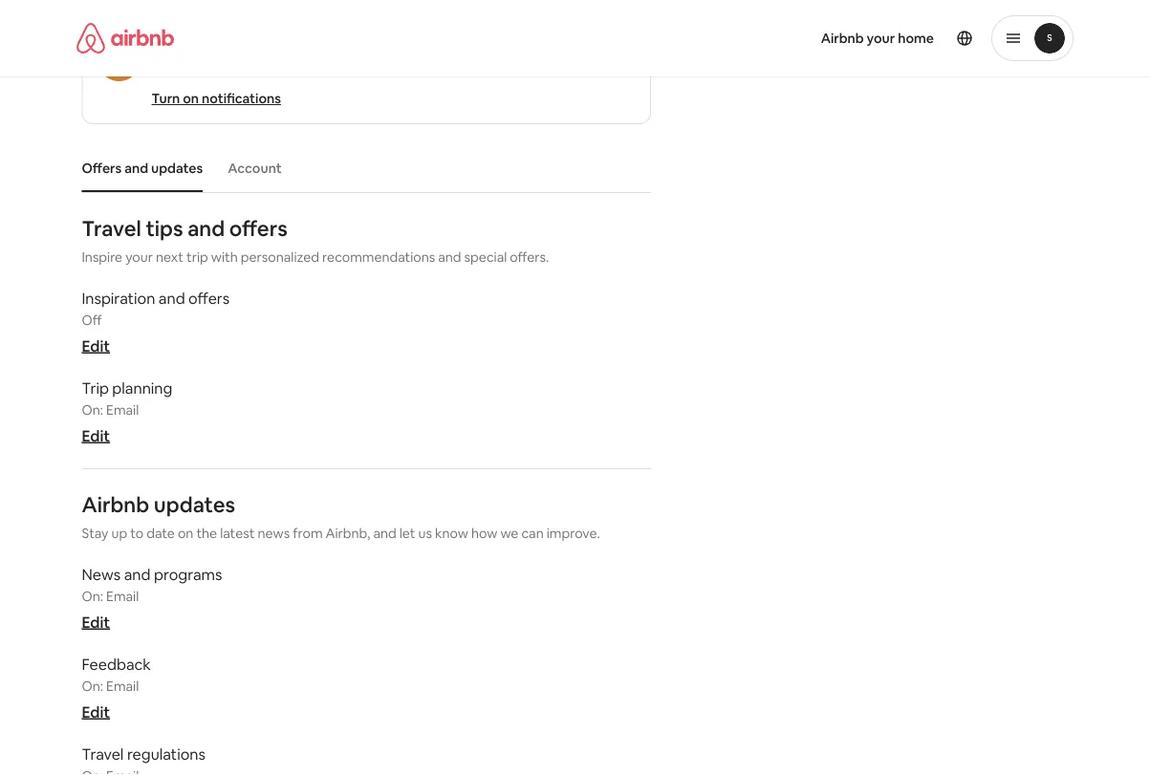 Task type: describe. For each thing, give the bounding box(es) containing it.
off
[[82, 312, 102, 329]]

notified
[[321, 60, 369, 77]]

special
[[464, 249, 507, 266]]

group containing web push notifications are off.
[[82, 23, 651, 124]]

edit inside trip planning on: email edit
[[82, 426, 110, 446]]

improve.
[[547, 525, 600, 542]]

to inside airbnb updates stay up to date on the latest news from airbnb, and let us know how we can improve.
[[130, 525, 144, 542]]

your inside profile element
[[867, 30, 895, 47]]

your inside travel tips and offers inspire your next trip with personalized recommendations and special offers.
[[125, 249, 153, 266]]

can
[[522, 525, 544, 542]]

and inside airbnb updates stay up to date on the latest news from airbnb, and let us know how we can improve.
[[373, 525, 397, 542]]

profile element
[[598, 0, 1074, 76]]

travel regulations
[[82, 744, 205, 764]]

notifications for on
[[202, 90, 281, 107]]

inspiration
[[82, 288, 155, 308]]

airbnb,
[[326, 525, 370, 542]]

travel for tips
[[82, 215, 141, 242]]

airbnb for your
[[821, 30, 864, 47]]

turn inside button
[[152, 90, 180, 107]]

push
[[184, 39, 215, 56]]

and left the special
[[438, 249, 461, 266]]

notifications for push
[[218, 39, 299, 56]]

account
[[228, 160, 282, 177]]

offers inside inspiration and offers off edit
[[188, 288, 230, 308]]

recommendations
[[322, 249, 435, 266]]

tips
[[146, 215, 183, 242]]

home
[[898, 30, 934, 47]]

how
[[471, 525, 498, 542]]

edit button for email
[[82, 426, 110, 446]]

airbnb for updates
[[82, 491, 149, 518]]

know
[[435, 525, 468, 542]]

on inside airbnb updates stay up to date on the latest news from airbnb, and let us know how we can improve.
[[178, 525, 193, 542]]

tab list containing offers and updates
[[72, 144, 651, 192]]

on: inside feedback on: email edit
[[82, 678, 103, 695]]

edit inside inspiration and offers off edit
[[82, 336, 110, 356]]

on: inside trip planning on: email edit
[[82, 402, 103, 419]]

turn inside web push notifications are off. turn on notifications to get notified of new responses on your device.
[[152, 60, 179, 77]]

inspire
[[82, 249, 123, 266]]

next
[[156, 249, 183, 266]]

are
[[301, 39, 322, 56]]

edit button for edit
[[82, 702, 110, 722]]

personalized
[[241, 249, 319, 266]]

the
[[196, 525, 217, 542]]

to inside web push notifications are off. turn on notifications to get notified of new responses on your device.
[[280, 60, 294, 77]]

updates inside button
[[151, 160, 203, 177]]

turn on notifications
[[152, 90, 281, 107]]

stay
[[82, 525, 108, 542]]

edit inside feedback on: email edit
[[82, 702, 110, 722]]

your inside web push notifications are off. turn on notifications to get notified of new responses on your device.
[[501, 60, 528, 77]]

offers.
[[510, 249, 549, 266]]

latest
[[220, 525, 255, 542]]

and inside inspiration and offers off edit
[[159, 288, 185, 308]]

1 vertical spatial notifications
[[201, 60, 277, 77]]

feedback on: email edit
[[82, 655, 151, 722]]



Task type: locate. For each thing, give the bounding box(es) containing it.
0 vertical spatial to
[[280, 60, 294, 77]]

on: inside the news and programs on: email edit
[[82, 588, 103, 605]]

airbnb inside profile element
[[821, 30, 864, 47]]

on
[[182, 60, 198, 77], [482, 60, 498, 77], [183, 90, 199, 107], [178, 525, 193, 542]]

travel tips and offers inspire your next trip with personalized recommendations and special offers.
[[82, 215, 549, 266]]

to
[[280, 60, 294, 77], [130, 525, 144, 542]]

2 vertical spatial notifications
[[202, 90, 281, 107]]

2 travel from the top
[[82, 744, 124, 764]]

notifications element
[[72, 144, 651, 775]]

2 vertical spatial on:
[[82, 678, 103, 695]]

and up trip
[[188, 215, 225, 242]]

tab list
[[72, 144, 651, 192]]

email
[[106, 402, 139, 419], [106, 588, 139, 605], [106, 678, 139, 695]]

0 vertical spatial email
[[106, 402, 139, 419]]

1 horizontal spatial airbnb
[[821, 30, 864, 47]]

1 horizontal spatial to
[[280, 60, 294, 77]]

offers down trip
[[188, 288, 230, 308]]

edit button down trip at left
[[82, 426, 110, 446]]

edit down off
[[82, 336, 110, 356]]

new
[[388, 60, 414, 77]]

offers and updates button
[[72, 150, 212, 187]]

edit button for on:
[[82, 612, 110, 632]]

notifications up 'turn on notifications'
[[201, 60, 277, 77]]

updates up "tips" at the left top of page
[[151, 160, 203, 177]]

2 vertical spatial email
[[106, 678, 139, 695]]

email inside the news and programs on: email edit
[[106, 588, 139, 605]]

inspiration and offers off edit
[[82, 288, 230, 356]]

offers up personalized
[[229, 215, 288, 242]]

travel inside travel tips and offers inspire your next trip with personalized recommendations and special offers.
[[82, 215, 141, 242]]

3 edit from the top
[[82, 612, 110, 632]]

regulations
[[127, 744, 205, 764]]

4 edit from the top
[[82, 702, 110, 722]]

2 on: from the top
[[82, 588, 103, 605]]

notifications inside button
[[202, 90, 281, 107]]

email inside feedback on: email edit
[[106, 678, 139, 695]]

3 edit button from the top
[[82, 612, 110, 632]]

your left next
[[125, 249, 153, 266]]

0 horizontal spatial airbnb
[[82, 491, 149, 518]]

0 vertical spatial your
[[867, 30, 895, 47]]

turn on notifications button
[[152, 89, 281, 108]]

travel for regulations
[[82, 744, 124, 764]]

email inside trip planning on: email edit
[[106, 402, 139, 419]]

edit button for off
[[82, 336, 110, 356]]

on: down news
[[82, 588, 103, 605]]

1 horizontal spatial your
[[501, 60, 528, 77]]

3 email from the top
[[106, 678, 139, 695]]

0 vertical spatial travel
[[82, 215, 141, 242]]

on:
[[82, 402, 103, 419], [82, 588, 103, 605], [82, 678, 103, 695]]

on: down the feedback at the left bottom of page
[[82, 678, 103, 695]]

updates inside airbnb updates stay up to date on the latest news from airbnb, and let us know how we can improve.
[[154, 491, 235, 518]]

let
[[399, 525, 415, 542]]

get
[[297, 60, 318, 77]]

2 horizontal spatial your
[[867, 30, 895, 47]]

0 vertical spatial turn
[[152, 60, 179, 77]]

web push notifications are off. turn on notifications to get notified of new responses on your device.
[[152, 39, 575, 77]]

responses
[[417, 60, 479, 77]]

us
[[418, 525, 432, 542]]

account button
[[218, 150, 291, 187]]

1 vertical spatial your
[[501, 60, 528, 77]]

to right up
[[130, 525, 144, 542]]

and inside offers and updates button
[[124, 160, 148, 177]]

and right news
[[124, 565, 151, 584]]

edit down the feedback at the left bottom of page
[[82, 702, 110, 722]]

2 email from the top
[[106, 588, 139, 605]]

4 edit button from the top
[[82, 702, 110, 722]]

offers
[[229, 215, 288, 242], [188, 288, 230, 308]]

and down next
[[159, 288, 185, 308]]

trip
[[186, 249, 208, 266]]

airbnb left home
[[821, 30, 864, 47]]

2 vertical spatial your
[[125, 249, 153, 266]]

1 vertical spatial travel
[[82, 744, 124, 764]]

travel
[[82, 215, 141, 242], [82, 744, 124, 764]]

airbnb up up
[[82, 491, 149, 518]]

3 on: from the top
[[82, 678, 103, 695]]

edit button
[[82, 336, 110, 356], [82, 426, 110, 446], [82, 612, 110, 632], [82, 702, 110, 722]]

offers and updates tab panel
[[82, 215, 651, 775]]

1 travel from the top
[[82, 215, 141, 242]]

0 vertical spatial notifications
[[218, 39, 299, 56]]

1 vertical spatial to
[[130, 525, 144, 542]]

edit down trip at left
[[82, 426, 110, 446]]

0 vertical spatial airbnb
[[821, 30, 864, 47]]

from
[[293, 525, 323, 542]]

on: down trip at left
[[82, 402, 103, 419]]

programs
[[154, 565, 222, 584]]

1 edit button from the top
[[82, 336, 110, 356]]

1 vertical spatial updates
[[154, 491, 235, 518]]

0 vertical spatial offers
[[229, 215, 288, 242]]

1 edit from the top
[[82, 336, 110, 356]]

travel left 'regulations'
[[82, 744, 124, 764]]

edit button up the feedback at the left bottom of page
[[82, 612, 110, 632]]

we
[[500, 525, 519, 542]]

edit inside the news and programs on: email edit
[[82, 612, 110, 632]]

feedback
[[82, 655, 151, 674]]

email down news
[[106, 588, 139, 605]]

offers
[[82, 160, 122, 177]]

news
[[258, 525, 290, 542]]

updates up the
[[154, 491, 235, 518]]

notifications down push
[[202, 90, 281, 107]]

edit button down off
[[82, 336, 110, 356]]

offers inside travel tips and offers inspire your next trip with personalized recommendations and special offers.
[[229, 215, 288, 242]]

to left 'get'
[[280, 60, 294, 77]]

1 vertical spatial airbnb
[[82, 491, 149, 518]]

email down planning
[[106, 402, 139, 419]]

0 horizontal spatial your
[[125, 249, 153, 266]]

1 vertical spatial turn
[[152, 90, 180, 107]]

and
[[124, 160, 148, 177], [188, 215, 225, 242], [438, 249, 461, 266], [159, 288, 185, 308], [373, 525, 397, 542], [124, 565, 151, 584]]

email down the feedback at the left bottom of page
[[106, 678, 139, 695]]

1 email from the top
[[106, 402, 139, 419]]

trip planning on: email edit
[[82, 378, 172, 446]]

your
[[867, 30, 895, 47], [501, 60, 528, 77], [125, 249, 153, 266]]

airbnb your home
[[821, 30, 934, 47]]

news and programs on: email edit
[[82, 565, 222, 632]]

edit
[[82, 336, 110, 356], [82, 426, 110, 446], [82, 612, 110, 632], [82, 702, 110, 722]]

2 turn from the top
[[152, 90, 180, 107]]

notifications up 'get'
[[218, 39, 299, 56]]

and right offers
[[124, 160, 148, 177]]

group
[[82, 23, 651, 124]]

2 edit from the top
[[82, 426, 110, 446]]

travel up "inspire"
[[82, 215, 141, 242]]

1 vertical spatial email
[[106, 588, 139, 605]]

your left home
[[867, 30, 895, 47]]

off.
[[325, 39, 346, 56]]

and left let
[[373, 525, 397, 542]]

device.
[[531, 60, 575, 77]]

updates
[[151, 160, 203, 177], [154, 491, 235, 518]]

2 edit button from the top
[[82, 426, 110, 446]]

your left device.
[[501, 60, 528, 77]]

1 turn from the top
[[152, 60, 179, 77]]

trip
[[82, 378, 109, 398]]

up
[[111, 525, 127, 542]]

airbnb inside airbnb updates stay up to date on the latest news from airbnb, and let us know how we can improve.
[[82, 491, 149, 518]]

airbnb
[[821, 30, 864, 47], [82, 491, 149, 518]]

on inside button
[[183, 90, 199, 107]]

1 vertical spatial on:
[[82, 588, 103, 605]]

edit up the feedback at the left bottom of page
[[82, 612, 110, 632]]

planning
[[112, 378, 172, 398]]

0 vertical spatial on:
[[82, 402, 103, 419]]

1 vertical spatial offers
[[188, 288, 230, 308]]

0 horizontal spatial to
[[130, 525, 144, 542]]

date
[[146, 525, 175, 542]]

turn
[[152, 60, 179, 77], [152, 90, 180, 107]]

offers and updates
[[82, 160, 203, 177]]

0 vertical spatial updates
[[151, 160, 203, 177]]

web
[[152, 39, 181, 56]]

with
[[211, 249, 238, 266]]

notifications
[[218, 39, 299, 56], [201, 60, 277, 77], [202, 90, 281, 107]]

of
[[372, 60, 385, 77]]

and inside the news and programs on: email edit
[[124, 565, 151, 584]]

airbnb your home link
[[810, 18, 946, 58]]

news
[[82, 565, 121, 584]]

1 on: from the top
[[82, 402, 103, 419]]

airbnb updates stay up to date on the latest news from airbnb, and let us know how we can improve.
[[82, 491, 600, 542]]

edit button down the feedback at the left bottom of page
[[82, 702, 110, 722]]



Task type: vqa. For each thing, say whether or not it's contained in the screenshot.
2 dropdown button
no



